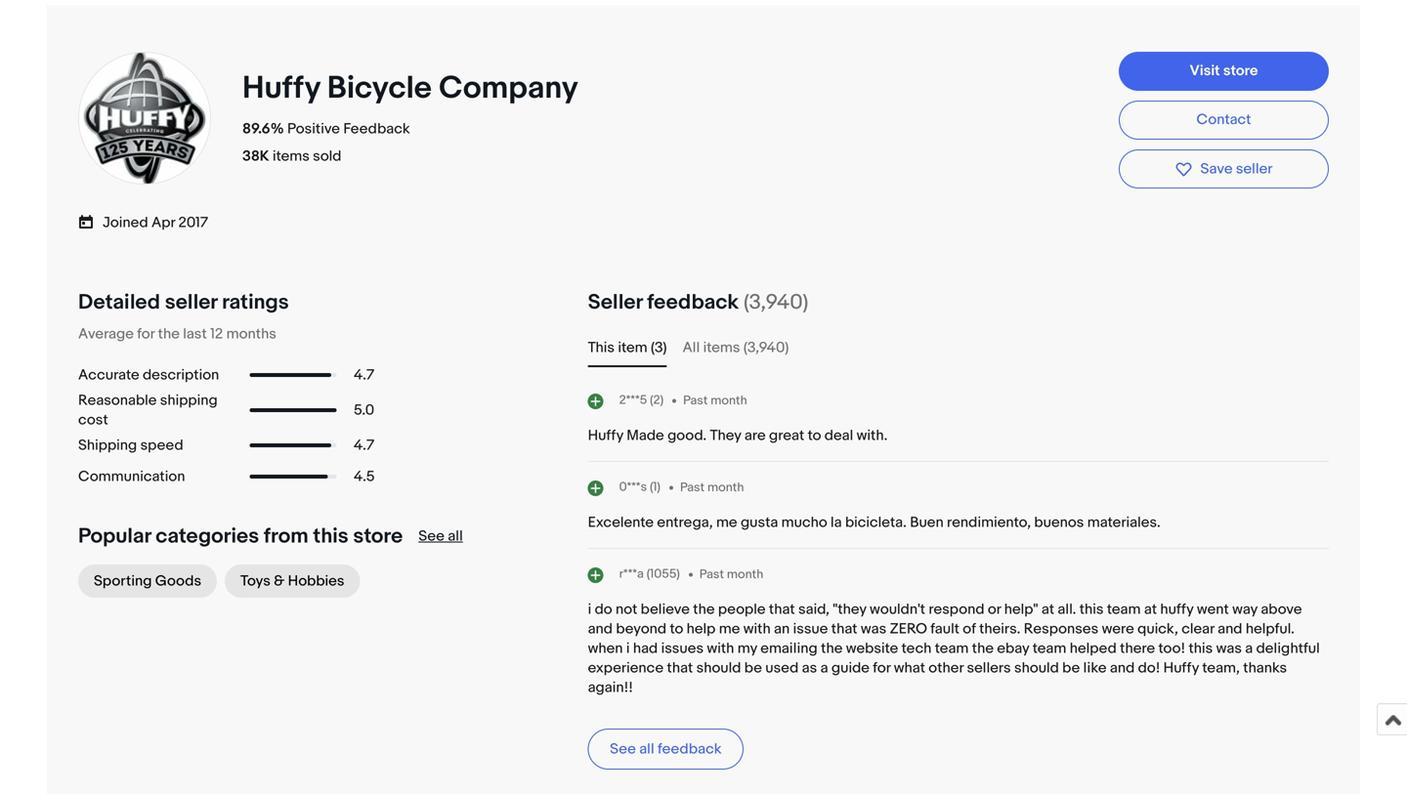 Task type: vqa. For each thing, say whether or not it's contained in the screenshot.
believe month
yes



Task type: locate. For each thing, give the bounding box(es) containing it.
past month for gusta
[[680, 480, 744, 495]]

0 vertical spatial 4.7
[[354, 367, 375, 384]]

0 horizontal spatial was
[[861, 621, 887, 638]]

accurate description
[[78, 367, 219, 384]]

seller for detailed
[[165, 290, 217, 315]]

0 vertical spatial feedback
[[647, 290, 739, 315]]

save seller
[[1201, 160, 1273, 178]]

me down people
[[719, 621, 740, 638]]

(3,940) right all
[[744, 339, 789, 357]]

2 vertical spatial that
[[667, 660, 693, 677]]

2 horizontal spatial and
[[1218, 621, 1243, 638]]

1 vertical spatial a
[[821, 660, 828, 677]]

2 horizontal spatial this
[[1189, 640, 1213, 658]]

sellers
[[967, 660, 1011, 677]]

0 horizontal spatial that
[[667, 660, 693, 677]]

1 horizontal spatial seller
[[1236, 160, 1273, 178]]

was
[[861, 621, 887, 638], [1217, 640, 1242, 658]]

detailed seller ratings
[[78, 290, 289, 315]]

1 horizontal spatial store
[[1224, 62, 1258, 79]]

at up the quick,
[[1144, 601, 1157, 619]]

0 horizontal spatial and
[[588, 621, 613, 638]]

0 vertical spatial (3,940)
[[744, 290, 809, 315]]

2 at from the left
[[1144, 601, 1157, 619]]

seller
[[588, 290, 643, 315]]

and
[[588, 621, 613, 638], [1218, 621, 1243, 638], [1110, 660, 1135, 677]]

store down the 4.5
[[353, 524, 403, 549]]

are
[[745, 427, 766, 445]]

1 vertical spatial past
[[680, 480, 705, 495]]

0 vertical spatial see
[[419, 528, 445, 545]]

2 vertical spatial month
[[727, 567, 764, 582]]

4.7 for shipping speed
[[354, 437, 375, 455]]

0 vertical spatial to
[[808, 427, 822, 445]]

all.
[[1058, 601, 1077, 619]]

0 vertical spatial all
[[448, 528, 463, 545]]

and down there
[[1110, 660, 1135, 677]]

past
[[683, 393, 708, 408], [680, 480, 705, 495], [700, 567, 724, 582]]

seller
[[1236, 160, 1273, 178], [165, 290, 217, 315]]

the
[[158, 326, 180, 343], [693, 601, 715, 619], [821, 640, 843, 658], [972, 640, 994, 658]]

people
[[718, 601, 766, 619]]

month up gusta at bottom right
[[708, 480, 744, 495]]

1 horizontal spatial with
[[744, 621, 771, 638]]

1 vertical spatial (3,940)
[[744, 339, 789, 357]]

0 vertical spatial with
[[744, 621, 771, 638]]

should down ebay
[[1015, 660, 1059, 677]]

past up entrega,
[[680, 480, 705, 495]]

huffy down too!
[[1164, 660, 1199, 677]]

past for they
[[683, 393, 708, 408]]

2 horizontal spatial team
[[1107, 601, 1141, 619]]

ratings
[[222, 290, 289, 315]]

were
[[1102, 621, 1135, 638]]

1 (3,940) from the top
[[744, 290, 809, 315]]

0 vertical spatial huffy
[[242, 69, 320, 107]]

seller up "last"
[[165, 290, 217, 315]]

4.7 up 5.0
[[354, 367, 375, 384]]

me
[[716, 514, 738, 532], [719, 621, 740, 638]]

1 vertical spatial to
[[670, 621, 684, 638]]

0 vertical spatial past month
[[683, 393, 747, 408]]

seller right save
[[1236, 160, 1273, 178]]

1 vertical spatial see
[[610, 741, 636, 759]]

0 vertical spatial i
[[588, 601, 592, 619]]

text__icon wrapper image
[[78, 211, 103, 231]]

made
[[627, 427, 664, 445]]

(3)
[[651, 339, 667, 357]]

was up the team,
[[1217, 640, 1242, 658]]

huffy made good. they are great to deal with.
[[588, 427, 888, 445]]

0 vertical spatial that
[[769, 601, 795, 619]]

0 horizontal spatial see
[[419, 528, 445, 545]]

1 vertical spatial 4.7
[[354, 437, 375, 455]]

(3,940) up all items (3,940)
[[744, 290, 809, 315]]

month for gusta
[[708, 480, 744, 495]]

to
[[808, 427, 822, 445], [670, 621, 684, 638]]

1 vertical spatial huffy
[[588, 427, 624, 445]]

1 horizontal spatial all
[[639, 741, 655, 759]]

should down my
[[697, 660, 741, 677]]

0 vertical spatial was
[[861, 621, 887, 638]]

2 4.7 from the top
[[354, 437, 375, 455]]

month up people
[[727, 567, 764, 582]]

0 horizontal spatial seller
[[165, 290, 217, 315]]

0 horizontal spatial all
[[448, 528, 463, 545]]

ebay
[[997, 640, 1030, 658]]

1 horizontal spatial see
[[610, 741, 636, 759]]

1 vertical spatial this
[[1080, 601, 1104, 619]]

this down clear
[[1189, 640, 1213, 658]]

2***5 (2)
[[619, 393, 664, 408]]

2 vertical spatial past
[[700, 567, 724, 582]]

0 vertical spatial this
[[313, 524, 349, 549]]

the up the sellers at right
[[972, 640, 994, 658]]

past up people
[[700, 567, 724, 582]]

bicicleta.
[[845, 514, 907, 532]]

0 horizontal spatial to
[[670, 621, 684, 638]]

0 horizontal spatial should
[[697, 660, 741, 677]]

1 vertical spatial month
[[708, 480, 744, 495]]

1 horizontal spatial huffy
[[588, 427, 624, 445]]

past for believe
[[700, 567, 724, 582]]

(1055)
[[647, 567, 680, 582]]

0 horizontal spatial be
[[745, 660, 762, 677]]

i left do
[[588, 601, 592, 619]]

1 horizontal spatial should
[[1015, 660, 1059, 677]]

items for 38k
[[273, 148, 310, 165]]

team up were
[[1107, 601, 1141, 619]]

with left my
[[707, 640, 734, 658]]

0 vertical spatial seller
[[1236, 160, 1273, 178]]

2 vertical spatial this
[[1189, 640, 1213, 658]]

1 should from the left
[[697, 660, 741, 677]]

1 horizontal spatial a
[[1246, 640, 1253, 658]]

help"
[[1005, 601, 1039, 619]]

2 (3,940) from the top
[[744, 339, 789, 357]]

huffy up 89.6%
[[242, 69, 320, 107]]

0 horizontal spatial huffy
[[242, 69, 320, 107]]

0 vertical spatial past
[[683, 393, 708, 408]]

items for all
[[703, 339, 740, 357]]

feedback
[[647, 290, 739, 315], [658, 741, 722, 759]]

(2)
[[650, 393, 664, 408]]

that down "they
[[832, 621, 858, 638]]

for right average
[[137, 326, 155, 343]]

1 vertical spatial feedback
[[658, 741, 722, 759]]

1 vertical spatial all
[[639, 741, 655, 759]]

2 vertical spatial past month
[[700, 567, 764, 582]]

i left 'had'
[[626, 640, 630, 658]]

or
[[988, 601, 1001, 619]]

reasonable shipping cost
[[78, 392, 218, 429]]

past month up entrega,
[[680, 480, 744, 495]]

sold
[[313, 148, 342, 165]]

at
[[1042, 601, 1055, 619], [1144, 601, 1157, 619]]

1 horizontal spatial was
[[1217, 640, 1242, 658]]

4.7 up the 4.5
[[354, 437, 375, 455]]

shipping
[[78, 437, 137, 455]]

was up website
[[861, 621, 887, 638]]

responses
[[1024, 621, 1099, 638]]

1 horizontal spatial at
[[1144, 601, 1157, 619]]

0 vertical spatial for
[[137, 326, 155, 343]]

this right all.
[[1080, 601, 1104, 619]]

guide
[[832, 660, 870, 677]]

0 horizontal spatial at
[[1042, 601, 1055, 619]]

0 horizontal spatial a
[[821, 660, 828, 677]]

with
[[744, 621, 771, 638], [707, 640, 734, 658]]

2 horizontal spatial that
[[832, 621, 858, 638]]

store right the visit
[[1224, 62, 1258, 79]]

company
[[439, 69, 578, 107]]

38k
[[242, 148, 269, 165]]

feedback
[[343, 120, 410, 138]]

this right from
[[313, 524, 349, 549]]

team up other at the right
[[935, 640, 969, 658]]

theirs.
[[979, 621, 1021, 638]]

huffy left made
[[588, 427, 624, 445]]

speed
[[140, 437, 183, 455]]

joined
[[103, 214, 148, 232]]

issue
[[793, 621, 828, 638]]

for inside the i do not believe the people that said, "they wouldn't respond or help" at all. this team at huffy went way above and beyond to help me with an issue that was zero fault of theirs. responses were quick, clear and helpful. when i had issues with my emailing the website tech team the ebay team helped there too! this was a delightful experience that should be used as a guide for what other sellers should be like and do! huffy team, thanks again!!
[[873, 660, 891, 677]]

positive
[[287, 120, 340, 138]]

tab list containing this item (3)
[[588, 336, 1329, 360]]

past month
[[683, 393, 747, 408], [680, 480, 744, 495], [700, 567, 764, 582]]

past month up people
[[700, 567, 764, 582]]

gusta
[[741, 514, 778, 532]]

accurate
[[78, 367, 139, 384]]

past for gusta
[[680, 480, 705, 495]]

1 horizontal spatial be
[[1063, 660, 1080, 677]]

hobbies
[[288, 573, 345, 590]]

and down way
[[1218, 621, 1243, 638]]

see for see all
[[419, 528, 445, 545]]

with.
[[857, 427, 888, 445]]

1 vertical spatial seller
[[165, 290, 217, 315]]

&
[[274, 573, 285, 590]]

the up "help" in the bottom of the page
[[693, 601, 715, 619]]

experience
[[588, 660, 664, 677]]

description
[[143, 367, 219, 384]]

for down website
[[873, 660, 891, 677]]

1 horizontal spatial to
[[808, 427, 822, 445]]

be down my
[[745, 660, 762, 677]]

items right all
[[703, 339, 740, 357]]

1 vertical spatial past month
[[680, 480, 744, 495]]

toys & hobbies
[[241, 573, 345, 590]]

me left gusta at bottom right
[[716, 514, 738, 532]]

1 vertical spatial i
[[626, 640, 630, 658]]

should
[[697, 660, 741, 677], [1015, 660, 1059, 677]]

2 vertical spatial huffy
[[1164, 660, 1199, 677]]

communication
[[78, 468, 185, 486]]

that up an
[[769, 601, 795, 619]]

past month up they
[[683, 393, 747, 408]]

1 horizontal spatial that
[[769, 601, 795, 619]]

1 vertical spatial me
[[719, 621, 740, 638]]

a up thanks
[[1246, 640, 1253, 658]]

other
[[929, 660, 964, 677]]

reasonable
[[78, 392, 157, 410]]

0 horizontal spatial i
[[588, 601, 592, 619]]

1 horizontal spatial for
[[873, 660, 891, 677]]

past up good.
[[683, 393, 708, 408]]

seller inside the save seller button
[[1236, 160, 1273, 178]]

1 vertical spatial for
[[873, 660, 891, 677]]

had
[[633, 640, 658, 658]]

a right as
[[821, 660, 828, 677]]

month
[[711, 393, 747, 408], [708, 480, 744, 495], [727, 567, 764, 582]]

2***5
[[619, 393, 647, 408]]

visit store link
[[1119, 52, 1329, 91]]

sporting goods
[[94, 573, 201, 590]]

to left deal
[[808, 427, 822, 445]]

0 vertical spatial items
[[273, 148, 310, 165]]

to up issues
[[670, 621, 684, 638]]

that down issues
[[667, 660, 693, 677]]

be left like
[[1063, 660, 1080, 677]]

all for see all feedback
[[639, 741, 655, 759]]

as
[[802, 660, 817, 677]]

1 4.7 from the top
[[354, 367, 375, 384]]

wouldn't
[[870, 601, 926, 619]]

"they
[[833, 601, 867, 619]]

0 vertical spatial month
[[711, 393, 747, 408]]

month for believe
[[727, 567, 764, 582]]

month up they
[[711, 393, 747, 408]]

tab list
[[588, 336, 1329, 360]]

0 horizontal spatial store
[[353, 524, 403, 549]]

items right 38k
[[273, 148, 310, 165]]

toys
[[241, 573, 271, 590]]

1 vertical spatial with
[[707, 640, 734, 658]]

with up my
[[744, 621, 771, 638]]

0 horizontal spatial items
[[273, 148, 310, 165]]

1 vertical spatial items
[[703, 339, 740, 357]]

see all feedback
[[610, 741, 722, 759]]

1 vertical spatial was
[[1217, 640, 1242, 658]]

see all feedback link
[[588, 729, 744, 770]]

0 vertical spatial a
[[1246, 640, 1253, 658]]

1 vertical spatial store
[[353, 524, 403, 549]]

at left all.
[[1042, 601, 1055, 619]]

(3,940) for seller feedback (3,940)
[[744, 290, 809, 315]]

2 should from the left
[[1015, 660, 1059, 677]]

and down do
[[588, 621, 613, 638]]

2 horizontal spatial huffy
[[1164, 660, 1199, 677]]

1 horizontal spatial items
[[703, 339, 740, 357]]

items inside tab list
[[703, 339, 740, 357]]

team down responses
[[1033, 640, 1067, 658]]

rendimiento,
[[947, 514, 1031, 532]]



Task type: describe. For each thing, give the bounding box(es) containing it.
1 be from the left
[[745, 660, 762, 677]]

again!!
[[588, 679, 633, 697]]

like
[[1084, 660, 1107, 677]]

2 be from the left
[[1063, 660, 1080, 677]]

when
[[588, 640, 623, 658]]

all items (3,940)
[[683, 339, 789, 357]]

shipping
[[160, 392, 218, 410]]

past month for they
[[683, 393, 747, 408]]

huffy bicycle company
[[242, 69, 578, 107]]

shipping speed
[[78, 437, 183, 455]]

huffy
[[1161, 601, 1194, 619]]

month for they
[[711, 393, 747, 408]]

89.6%
[[242, 120, 284, 138]]

respond
[[929, 601, 985, 619]]

0 vertical spatial me
[[716, 514, 738, 532]]

helpful.
[[1246, 621, 1295, 638]]

seller for save
[[1236, 160, 1273, 178]]

to inside the i do not believe the people that said, "they wouldn't respond or help" at all. this team at huffy went way above and beyond to help me with an issue that was zero fault of theirs. responses were quick, clear and helpful. when i had issues with my emailing the website tech team the ebay team helped there too! this was a delightful experience that should be used as a guide for what other sellers should be like and do! huffy team, thanks again!!
[[670, 621, 684, 638]]

see for see all feedback
[[610, 741, 636, 759]]

huffy for huffy bicycle company
[[242, 69, 320, 107]]

deal
[[825, 427, 854, 445]]

my
[[738, 640, 757, 658]]

all for see all
[[448, 528, 463, 545]]

beyond
[[616, 621, 667, 638]]

buen
[[910, 514, 944, 532]]

emailing
[[761, 640, 818, 658]]

average for the last 12 months
[[78, 326, 277, 343]]

past month for believe
[[700, 567, 764, 582]]

the up "guide"
[[821, 640, 843, 658]]

huffy inside the i do not believe the people that said, "they wouldn't respond or help" at all. this team at huffy went way above and beyond to help me with an issue that was zero fault of theirs. responses were quick, clear and helpful. when i had issues with my emailing the website tech team the ebay team helped there too! this was a delightful experience that should be used as a guide for what other sellers should be like and do! huffy team, thanks again!!
[[1164, 660, 1199, 677]]

they
[[710, 427, 741, 445]]

this
[[588, 339, 615, 357]]

sporting goods link
[[78, 565, 217, 598]]

save seller button
[[1119, 149, 1329, 189]]

helped
[[1070, 640, 1117, 658]]

contact
[[1197, 111, 1252, 128]]

months
[[226, 326, 277, 343]]

0 vertical spatial store
[[1224, 62, 1258, 79]]

1 horizontal spatial this
[[1080, 601, 1104, 619]]

12
[[210, 326, 223, 343]]

entrega,
[[657, 514, 713, 532]]

89.6% positive feedback
[[242, 120, 410, 138]]

1 horizontal spatial i
[[626, 640, 630, 658]]

huffy for huffy made good. they are great to deal with.
[[588, 427, 624, 445]]

5.0
[[354, 402, 375, 419]]

apr
[[152, 214, 175, 232]]

(3,940) for all items (3,940)
[[744, 339, 789, 357]]

joined apr 2017
[[103, 214, 208, 232]]

cost
[[78, 412, 108, 429]]

1 vertical spatial that
[[832, 621, 858, 638]]

see all link
[[419, 528, 463, 545]]

website
[[846, 640, 899, 658]]

sporting
[[94, 573, 152, 590]]

contact link
[[1119, 101, 1329, 140]]

i do not believe the people that said, "they wouldn't respond or help" at all. this team at huffy went way above and beyond to help me with an issue that was zero fault of theirs. responses were quick, clear and helpful. when i had issues with my emailing the website tech team the ebay team helped there too! this was a delightful experience that should be used as a guide for what other sellers should be like and do! huffy team, thanks again!!
[[588, 601, 1320, 697]]

the left "last"
[[158, 326, 180, 343]]

mucho
[[782, 514, 828, 532]]

do!
[[1138, 660, 1161, 677]]

what
[[894, 660, 926, 677]]

too!
[[1159, 640, 1186, 658]]

do
[[595, 601, 612, 619]]

help
[[687, 621, 716, 638]]

popular
[[78, 524, 151, 549]]

delightful
[[1257, 640, 1320, 658]]

la
[[831, 514, 842, 532]]

huffy bicycle company image
[[76, 50, 213, 187]]

0***s
[[619, 480, 647, 495]]

goods
[[155, 573, 201, 590]]

above
[[1261, 601, 1303, 619]]

way
[[1233, 601, 1258, 619]]

toys & hobbies link
[[225, 565, 360, 598]]

(1)
[[650, 480, 661, 495]]

0 horizontal spatial this
[[313, 524, 349, 549]]

r***a (1055)
[[619, 567, 680, 582]]

0 horizontal spatial with
[[707, 640, 734, 658]]

materiales.
[[1088, 514, 1161, 532]]

issues
[[661, 640, 704, 658]]

2017
[[178, 214, 208, 232]]

visit store
[[1190, 62, 1258, 79]]

1 at from the left
[[1042, 601, 1055, 619]]

categories
[[156, 524, 259, 549]]

0***s (1)
[[619, 480, 661, 495]]

last
[[183, 326, 207, 343]]

4.7 for accurate description
[[354, 367, 375, 384]]

popular categories from this store
[[78, 524, 403, 549]]

me inside the i do not believe the people that said, "they wouldn't respond or help" at all. this team at huffy went way above and beyond to help me with an issue that was zero fault of theirs. responses were quick, clear and helpful. when i had issues with my emailing the website tech team the ebay team helped there too! this was a delightful experience that should be used as a guide for what other sellers should be like and do! huffy team, thanks again!!
[[719, 621, 740, 638]]

1 horizontal spatial and
[[1110, 660, 1135, 677]]

fault
[[931, 621, 960, 638]]

0 horizontal spatial for
[[137, 326, 155, 343]]

went
[[1197, 601, 1229, 619]]

clear
[[1182, 621, 1215, 638]]

used
[[766, 660, 799, 677]]

good.
[[668, 427, 707, 445]]

item
[[618, 339, 648, 357]]

believe
[[641, 601, 690, 619]]

0 horizontal spatial team
[[935, 640, 969, 658]]

great
[[769, 427, 805, 445]]

said,
[[799, 601, 830, 619]]

there
[[1120, 640, 1156, 658]]

excelente entrega, me gusta mucho la bicicleta. buen rendimiento, buenos materiales.
[[588, 514, 1161, 532]]

1 horizontal spatial team
[[1033, 640, 1067, 658]]

see all
[[419, 528, 463, 545]]



